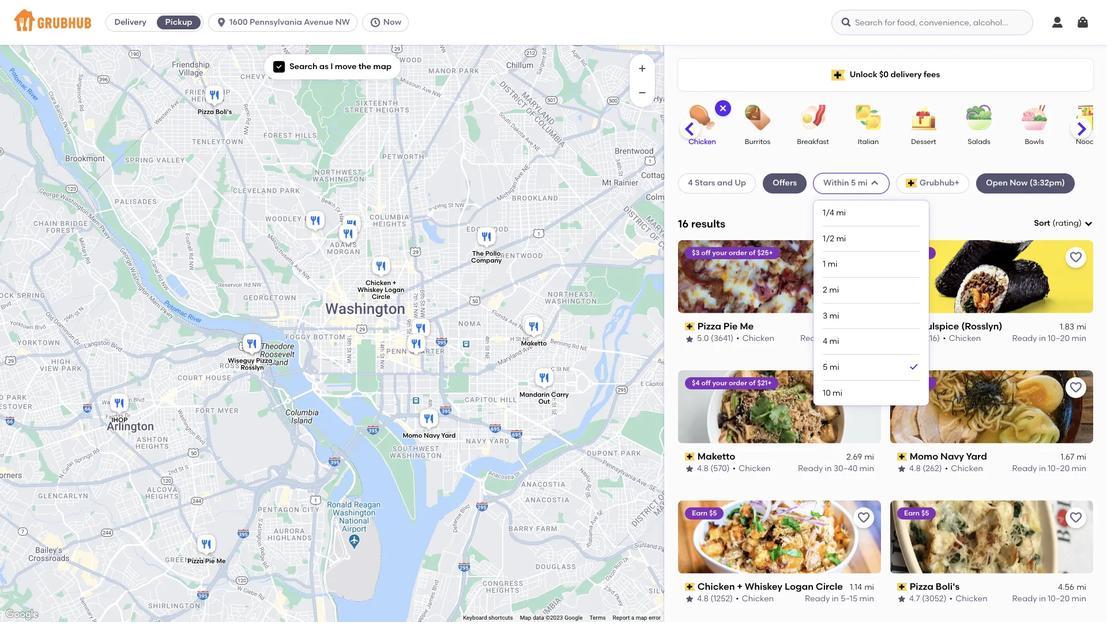 Task type: describe. For each thing, give the bounding box(es) containing it.
©2023
[[546, 615, 563, 622]]

mandarin carry out
[[520, 392, 569, 406]]

minus icon image
[[637, 87, 648, 99]]

save this restaurant image for pizza boli's
[[1069, 511, 1083, 525]]

subscription pass image for momo navy yard
[[897, 453, 908, 461]]

star icon image for momo navy yard
[[897, 465, 907, 474]]

a
[[631, 615, 635, 622]]

svg image left search
[[276, 64, 283, 70]]

ready for maketto
[[798, 464, 823, 474]]

check icon image
[[909, 362, 920, 373]]

(3052)
[[922, 595, 947, 605]]

subscription pass image for chicken + whiskey logan circle
[[685, 584, 695, 592]]

$0
[[880, 70, 889, 80]]

1.83
[[1060, 322, 1075, 332]]

me inside map 'region'
[[216, 559, 226, 566]]

(570)
[[711, 464, 730, 474]]

1 mi
[[823, 259, 838, 269]]

min for maketto
[[860, 464, 874, 474]]

• chicken for maketto
[[733, 464, 771, 474]]

sort ( rating )
[[1034, 219, 1082, 228]]

up
[[735, 178, 746, 188]]

ready for seoulspice (rosslyn)
[[1013, 334, 1037, 344]]

1 horizontal spatial now
[[1010, 178, 1028, 188]]

mi for 1/2 mi
[[837, 234, 846, 244]]

save this restaurant image for pizza pie me
[[857, 251, 871, 265]]

report a map error
[[613, 615, 661, 622]]

star icon image for pizza boli's
[[897, 595, 907, 605]]

(216)
[[923, 334, 940, 344]]

keyboard shortcuts button
[[463, 615, 513, 623]]

yard inside map 'region'
[[441, 433, 456, 440]]

earn for pizza boli's
[[904, 510, 920, 518]]

wiseguy
[[228, 358, 255, 365]]

5.0 (3641)
[[697, 334, 734, 344]]

2.69 mi
[[847, 453, 874, 463]]

4.7 (3052)
[[910, 595, 947, 605]]

4.8 (1252)
[[697, 595, 733, 605]]

5 inside option
[[823, 362, 828, 372]]

• for boli's
[[950, 595, 953, 605]]

breakfast
[[797, 138, 829, 146]]

now inside button
[[383, 17, 402, 27]]

pickup button
[[155, 13, 203, 32]]

noodles
[[1076, 138, 1104, 146]]

• for +
[[736, 595, 739, 605]]

terms
[[590, 615, 606, 622]]

pizza pie me logo image
[[678, 240, 881, 314]]

1 vertical spatial navy
[[941, 451, 964, 462]]

1 horizontal spatial boli's
[[936, 582, 960, 593]]

1 horizontal spatial me
[[740, 321, 754, 332]]

rosslyn
[[241, 365, 264, 372]]

mi for 4.56 mi
[[1077, 583, 1087, 593]]

ready in 5–15 min
[[805, 595, 874, 605]]

wiseguy pizza - rosslyn
[[228, 358, 277, 372]]

4.56
[[1058, 583, 1075, 593]]

open now (3:32pm)
[[986, 178, 1065, 188]]

1/4
[[823, 208, 834, 218]]

plus icon image
[[637, 63, 648, 74]]

save this restaurant image for chicken + whiskey logan circle
[[857, 511, 871, 525]]

1 vertical spatial momo navy yard
[[910, 451, 987, 462]]

)
[[1079, 219, 1082, 228]]

10 mi
[[823, 388, 843, 398]]

1600
[[230, 17, 248, 27]]

1/4 mi
[[823, 208, 846, 218]]

italian image
[[848, 105, 889, 130]]

• right (570)
[[733, 464, 736, 474]]

1.83 mi
[[1060, 322, 1087, 332]]

4 for 4 mi
[[823, 337, 828, 346]]

mi for 2.69 mi
[[865, 453, 874, 463]]

your for maketto
[[713, 379, 727, 387]]

pollo
[[485, 250, 501, 258]]

in for momo navy yard
[[1039, 464, 1046, 474]]

ready in 10–20 min for pizza boli's
[[1013, 595, 1087, 605]]

star icon image for pizza pie me
[[685, 335, 694, 344]]

terms link
[[590, 615, 606, 622]]

2
[[823, 285, 828, 295]]

min for pizza pie me
[[860, 334, 874, 344]]

nando's peri-peri chicken image
[[304, 209, 327, 235]]

grubhub plus flag logo image for grubhub+
[[906, 179, 918, 188]]

1 horizontal spatial pie
[[724, 321, 738, 332]]

bowls
[[1025, 138, 1044, 146]]

(1252)
[[711, 595, 733, 605]]

$8
[[922, 379, 930, 387]]

1 vertical spatial maketto
[[698, 451, 736, 462]]

4.8 (262)
[[910, 464, 942, 474]]

save this restaurant button for pizza boli's
[[1066, 508, 1087, 529]]

earn $8
[[904, 379, 930, 387]]

1 vertical spatial logan
[[785, 582, 814, 593]]

svg image right )
[[1084, 219, 1094, 229]]

pizza pie me image
[[195, 534, 218, 559]]

ready in 15–25 min
[[801, 334, 874, 344]]

the pollo company image
[[475, 226, 498, 251]]

mi for 1.14 mi
[[865, 583, 874, 593]]

(216) • chicken
[[923, 334, 981, 344]]

pizza boli's image
[[203, 84, 226, 109]]

results
[[691, 217, 726, 230]]

1.67
[[1061, 453, 1075, 463]]

1 vertical spatial yard
[[966, 451, 987, 462]]

in for pizza pie me
[[827, 334, 834, 344]]

5 mi
[[823, 362, 840, 372]]

delivery
[[891, 70, 922, 80]]

in for maketto
[[825, 464, 832, 474]]

main navigation navigation
[[0, 0, 1107, 45]]

4 stars and up
[[688, 178, 746, 188]]

4 mi
[[823, 337, 839, 346]]

none field containing sort
[[1034, 218, 1094, 230]]

mi for 4 mi
[[830, 337, 839, 346]]

momo navy yard inside map 'region'
[[403, 433, 456, 440]]

navy inside map 'region'
[[424, 433, 440, 440]]

unlock
[[850, 70, 878, 80]]

report a map error link
[[613, 615, 661, 622]]

1 vertical spatial +
[[737, 582, 743, 593]]

4.56 mi
[[1058, 583, 1087, 593]]

logan inside map 'region'
[[385, 287, 405, 294]]

1600 pennsylvania avenue nw button
[[208, 13, 362, 32]]

16
[[678, 217, 689, 230]]

ready in 30–40 min
[[798, 464, 874, 474]]

seoulspice
[[910, 321, 959, 332]]

1.14
[[850, 583, 862, 593]]

pennsylvania
[[250, 17, 302, 27]]

10–20 for pizza boli's
[[1048, 595, 1070, 605]]

2 $3 from the left
[[922, 249, 929, 257]]

your for pizza pie me
[[712, 249, 727, 257]]

-
[[274, 358, 277, 365]]

1 horizontal spatial whiskey
[[745, 582, 783, 593]]

ready for pizza pie me
[[801, 334, 825, 344]]

pie inside map 'region'
[[205, 559, 215, 566]]

ihop image
[[108, 392, 131, 418]]

1 horizontal spatial pizza boli's
[[910, 582, 960, 593]]

subscription pass image for pizza boli's
[[897, 584, 908, 592]]

now button
[[362, 13, 414, 32]]

map region
[[0, 0, 811, 623]]

delivery button
[[106, 13, 155, 32]]

16 results
[[678, 217, 726, 230]]

subscription pass image for maketto
[[685, 453, 695, 461]]

off for maketto
[[702, 379, 711, 387]]

chicken inside chicken + whiskey logan circle
[[366, 280, 391, 287]]

keyboard shortcuts
[[463, 615, 513, 622]]

grubhub+
[[920, 178, 960, 188]]

(3641)
[[711, 334, 734, 344]]

subscription pass image for pizza pie me
[[685, 323, 695, 331]]

4.8 for maketto
[[697, 464, 709, 474]]

of for pizza pie me
[[749, 249, 756, 257]]

sort
[[1034, 219, 1051, 228]]

in for chicken + whiskey logan circle
[[832, 595, 839, 605]]

mi for 10 mi
[[833, 388, 843, 398]]

10
[[823, 388, 831, 398]]

ready in 10–20 min for momo navy yard
[[1013, 464, 1087, 474]]

the
[[472, 250, 484, 258]]

salads
[[968, 138, 991, 146]]

(rosslyn)
[[962, 321, 1003, 332]]

earn $5 for chicken
[[692, 510, 717, 518]]

and
[[717, 178, 733, 188]]

pizza boli's inside map 'region'
[[198, 108, 232, 116]]

1 $3 from the left
[[692, 249, 700, 257]]

mi for 1.67 mi
[[1077, 453, 1087, 463]]

seoulspice (rosslyn)
[[910, 321, 1003, 332]]

min for pizza boli's
[[1072, 595, 1087, 605]]

delivery
[[114, 17, 146, 27]]

pizza boli's logo image
[[891, 501, 1094, 574]]

tigo's image
[[520, 313, 543, 339]]

10–20 for seoulspice (rosslyn)
[[1048, 334, 1070, 344]]

4 for 4 stars and up
[[688, 178, 693, 188]]

report
[[613, 615, 630, 622]]



Task type: vqa. For each thing, say whether or not it's contained in the screenshot.


Task type: locate. For each thing, give the bounding box(es) containing it.
4.8 for momo navy yard
[[910, 464, 921, 474]]

4.7
[[910, 595, 920, 605]]

• chicken
[[737, 334, 775, 344], [733, 464, 771, 474], [945, 464, 983, 474], [736, 595, 774, 605], [950, 595, 988, 605]]

0 horizontal spatial navy
[[424, 433, 440, 440]]

• for pie
[[737, 334, 740, 344]]

mi for 1 mi
[[828, 259, 838, 269]]

keyboard
[[463, 615, 487, 622]]

chicken
[[689, 138, 716, 146], [366, 280, 391, 287], [743, 334, 775, 344], [949, 334, 981, 344], [739, 464, 771, 474], [951, 464, 983, 474], [698, 582, 735, 593], [742, 595, 774, 605], [956, 595, 988, 605]]

pizza inside wiseguy pizza - rosslyn
[[256, 358, 272, 365]]

save this restaurant image for maketto
[[857, 381, 871, 395]]

Search for food, convenience, alcohol... search field
[[832, 10, 1034, 35]]

unlock $0 delivery fees
[[850, 70, 940, 80]]

dessert image
[[904, 105, 944, 130]]

1 vertical spatial 4
[[823, 337, 828, 346]]

10–20 down 1.83
[[1048, 334, 1070, 344]]

maketto image
[[523, 316, 546, 341]]

move
[[335, 62, 357, 72]]

order left $21+
[[729, 379, 747, 387]]

mi down 3 mi
[[830, 337, 839, 346]]

1 vertical spatial circle
[[816, 582, 843, 593]]

0 horizontal spatial yard
[[441, 433, 456, 440]]

ready for chicken + whiskey logan circle
[[805, 595, 830, 605]]

10–20 down 1.67
[[1048, 464, 1070, 474]]

$4
[[692, 379, 700, 387]]

mi right 1.83
[[1077, 322, 1087, 332]]

• chicken for chicken + whiskey logan circle
[[736, 595, 774, 605]]

15–25
[[836, 334, 858, 344]]

the pollo company
[[471, 250, 502, 264]]

0 vertical spatial +
[[393, 280, 397, 287]]

breakfast image
[[793, 105, 833, 130]]

search
[[290, 62, 317, 72]]

order for pizza pie me
[[729, 249, 747, 257]]

$21+
[[758, 379, 772, 387]]

svg image inside now button
[[370, 17, 381, 28]]

1 ready in 10–20 min from the top
[[1013, 334, 1087, 344]]

0 vertical spatial circle
[[372, 294, 390, 301]]

ready in 10–20 min for seoulspice (rosslyn)
[[1013, 334, 1087, 344]]

mi right 1.14
[[865, 583, 874, 593]]

0 vertical spatial me
[[740, 321, 754, 332]]

i
[[331, 62, 333, 72]]

1 save this restaurant image from the top
[[1069, 251, 1083, 265]]

of left $25+
[[749, 249, 756, 257]]

1 horizontal spatial pizza pie me
[[698, 321, 754, 332]]

1 vertical spatial me
[[216, 559, 226, 566]]

0 vertical spatial of
[[749, 249, 756, 257]]

mi right 4.21
[[865, 322, 874, 332]]

• chicken for momo navy yard
[[945, 464, 983, 474]]

• chicken for pizza pie me
[[737, 334, 775, 344]]

0 horizontal spatial pizza pie me
[[187, 559, 226, 566]]

1 vertical spatial save this restaurant image
[[1069, 381, 1083, 395]]

1 vertical spatial your
[[713, 379, 727, 387]]

whiskey down chicken + whiskey logan circle logo at right bottom
[[745, 582, 783, 593]]

save this restaurant image for seoulspice (rosslyn)
[[1069, 251, 1083, 265]]

rating
[[1056, 219, 1079, 228]]

subscription pass image
[[685, 323, 695, 331], [897, 323, 908, 331], [897, 453, 908, 461], [685, 584, 695, 592]]

10–20 for momo navy yard
[[1048, 464, 1070, 474]]

0 vertical spatial momo
[[403, 433, 422, 440]]

navy
[[424, 433, 440, 440], [941, 451, 964, 462]]

0 vertical spatial grubhub plus flag logo image
[[832, 70, 845, 80]]

0 vertical spatial boli's
[[216, 108, 232, 116]]

0 horizontal spatial logan
[[385, 287, 405, 294]]

min down 1.67 mi
[[1072, 464, 1087, 474]]

1 vertical spatial off
[[702, 379, 711, 387]]

list box containing 1/4 mi
[[823, 200, 920, 406]]

in for seoulspice (rosslyn)
[[1039, 334, 1046, 344]]

the
[[359, 62, 371, 72]]

mi for 1/4 mi
[[836, 208, 846, 218]]

1 vertical spatial whiskey
[[745, 582, 783, 593]]

ready in 10–20 min down 4.56
[[1013, 595, 1087, 605]]

order left $25+
[[729, 249, 747, 257]]

min for momo navy yard
[[1072, 464, 1087, 474]]

2 off from the top
[[702, 379, 711, 387]]

1 horizontal spatial earn $5
[[904, 510, 929, 518]]

1 horizontal spatial maketto
[[698, 451, 736, 462]]

shortcuts
[[489, 615, 513, 622]]

within 5 mi
[[824, 178, 868, 188]]

1 vertical spatial grubhub plus flag logo image
[[906, 179, 918, 188]]

1 vertical spatial map
[[636, 615, 647, 622]]

seoulspice image
[[405, 333, 428, 358]]

0 vertical spatial 10–20
[[1048, 334, 1070, 344]]

svg image left burritos image
[[719, 104, 728, 113]]

1 vertical spatial pizza boli's
[[910, 582, 960, 593]]

map
[[373, 62, 392, 72], [636, 615, 647, 622]]

1.14 mi
[[850, 583, 874, 593]]

google
[[565, 615, 583, 622]]

off
[[702, 249, 711, 257], [702, 379, 711, 387]]

1 horizontal spatial navy
[[941, 451, 964, 462]]

mi right the 3
[[830, 311, 839, 321]]

1 horizontal spatial subscription pass image
[[897, 584, 908, 592]]

1600 pennsylvania avenue nw
[[230, 17, 350, 27]]

2 earn $5 from the left
[[904, 510, 929, 518]]

1 horizontal spatial momo
[[910, 451, 939, 462]]

google image
[[3, 608, 41, 623]]

None field
[[1034, 218, 1094, 230]]

30–40
[[834, 464, 858, 474]]

0 horizontal spatial +
[[393, 280, 397, 287]]

save this restaurant button for momo navy yard
[[1066, 378, 1087, 398]]

ready
[[801, 334, 825, 344], [1013, 334, 1037, 344], [798, 464, 823, 474], [1013, 464, 1037, 474], [805, 595, 830, 605], [1013, 595, 1037, 605]]

min down 2.69 mi
[[860, 464, 874, 474]]

1 horizontal spatial 4
[[823, 337, 828, 346]]

mi right 1
[[828, 259, 838, 269]]

earn $5
[[692, 510, 717, 518], [904, 510, 929, 518]]

off for pizza pie me
[[702, 249, 711, 257]]

chicken image
[[682, 105, 723, 130]]

min down 4.56 mi
[[1072, 595, 1087, 605]]

1 off from the top
[[702, 249, 711, 257]]

0 horizontal spatial map
[[373, 62, 392, 72]]

2 save this restaurant image from the top
[[1069, 381, 1083, 395]]

momo inside map 'region'
[[403, 433, 422, 440]]

noodles image
[[1070, 105, 1107, 130]]

save this restaurant image
[[1069, 251, 1083, 265], [1069, 381, 1083, 395]]

wiseguy pizza - rosslyn image
[[241, 333, 264, 358]]

off right $4 on the bottom
[[702, 379, 711, 387]]

+ inside chicken + whiskey logan circle
[[393, 280, 397, 287]]

salads image
[[959, 105, 1000, 130]]

• right (3641)
[[737, 334, 740, 344]]

ready in 10–20 min down 1.83
[[1013, 334, 1087, 344]]

mi right 10
[[833, 388, 843, 398]]

4.8 for chicken + whiskey logan circle
[[697, 595, 709, 605]]

0 horizontal spatial whiskey
[[358, 287, 383, 294]]

carry
[[551, 392, 569, 399]]

3 mi
[[823, 311, 839, 321]]

data
[[533, 615, 544, 622]]

subscription pass image
[[685, 453, 695, 461], [897, 584, 908, 592]]

0 horizontal spatial pie
[[205, 559, 215, 566]]

1 vertical spatial 5
[[823, 362, 828, 372]]

•
[[737, 334, 740, 344], [943, 334, 946, 344], [733, 464, 736, 474], [945, 464, 948, 474], [736, 595, 739, 605], [950, 595, 953, 605]]

5 up 10
[[823, 362, 828, 372]]

$5 for chicken
[[709, 510, 717, 518]]

2 ready in 10–20 min from the top
[[1013, 464, 1087, 474]]

1 vertical spatial pie
[[205, 559, 215, 566]]

earn $5 for pizza
[[904, 510, 929, 518]]

1 horizontal spatial $3
[[922, 249, 929, 257]]

star icon image left 4.8 (262) on the right
[[897, 465, 907, 474]]

4.21 mi
[[848, 322, 874, 332]]

fees
[[924, 70, 940, 80]]

save this restaurant image for momo navy yard
[[1069, 381, 1083, 395]]

$3 off your order of $25+
[[692, 249, 773, 257]]

map right 'the'
[[373, 62, 392, 72]]

4.8 left (1252)
[[697, 595, 709, 605]]

min down 1.14 mi
[[860, 595, 874, 605]]

boli's inside map 'region'
[[216, 108, 232, 116]]

1 horizontal spatial grubhub plus flag logo image
[[906, 179, 918, 188]]

yard right momo navy yard icon
[[441, 433, 456, 440]]

0 vertical spatial save this restaurant image
[[1069, 251, 1083, 265]]

in for pizza boli's
[[1039, 595, 1046, 605]]

0 horizontal spatial me
[[216, 559, 226, 566]]

save this restaurant button for seoulspice (rosslyn)
[[1066, 247, 1087, 268]]

ready in 10–20 min down 1.67
[[1013, 464, 1087, 474]]

• right (262)
[[945, 464, 948, 474]]

1 horizontal spatial map
[[636, 615, 647, 622]]

$5 down 4.8 (262) on the right
[[922, 510, 929, 518]]

$5 for pizza
[[922, 510, 929, 518]]

1 vertical spatial of
[[749, 379, 756, 387]]

10–20 down 4.56
[[1048, 595, 1070, 605]]

now right nw
[[383, 17, 402, 27]]

logan down chicken + whiskey logan circle image
[[385, 287, 405, 294]]

3 ready in 10–20 min from the top
[[1013, 595, 1087, 605]]

chicken + whiskey logan circle logo image
[[678, 501, 881, 574]]

(
[[1053, 219, 1056, 228]]

ready for momo navy yard
[[1013, 464, 1037, 474]]

of
[[749, 249, 756, 257], [749, 379, 756, 387]]

0 vertical spatial maketto
[[521, 340, 547, 348]]

maketto up 4.8 (570)
[[698, 451, 736, 462]]

1 horizontal spatial $5
[[922, 510, 929, 518]]

map
[[520, 615, 531, 622]]

0 vertical spatial order
[[729, 249, 747, 257]]

star icon image left 5.0 in the bottom right of the page
[[685, 335, 694, 344]]

bowls image
[[1015, 105, 1055, 130]]

• chicken right (3641)
[[737, 334, 775, 344]]

2 10–20 from the top
[[1048, 464, 1070, 474]]

off down results
[[702, 249, 711, 257]]

mi right 4.56
[[1077, 583, 1087, 593]]

1 horizontal spatial +
[[737, 582, 743, 593]]

company
[[471, 257, 502, 264]]

search as i move the map
[[290, 62, 392, 72]]

maketto inside map 'region'
[[521, 340, 547, 348]]

• chicken right (570)
[[733, 464, 771, 474]]

grubhub plus flag logo image for unlock $0 delivery fees
[[832, 70, 845, 80]]

italian
[[858, 138, 879, 146]]

mi right 2.69 at right bottom
[[865, 453, 874, 463]]

pickup
[[165, 17, 192, 27]]

1 horizontal spatial circle
[[816, 582, 843, 593]]

star icon image left 4.8 (570)
[[685, 465, 694, 474]]

of left $21+
[[749, 379, 756, 387]]

mi
[[858, 178, 868, 188], [836, 208, 846, 218], [837, 234, 846, 244], [828, 259, 838, 269], [830, 285, 839, 295], [830, 311, 839, 321], [865, 322, 874, 332], [1077, 322, 1087, 332], [830, 337, 839, 346], [830, 362, 840, 372], [833, 388, 843, 398], [865, 453, 874, 463], [1077, 453, 1087, 463], [865, 583, 874, 593], [1077, 583, 1087, 593]]

whiskey down chicken + whiskey logan circle image
[[358, 287, 383, 294]]

whiskey inside map 'region'
[[358, 287, 383, 294]]

star icon image for chicken + whiskey logan circle
[[685, 595, 694, 605]]

earn $5 down 4.8 (262) on the right
[[904, 510, 929, 518]]

as
[[319, 62, 329, 72]]

mi for 3 mi
[[830, 311, 839, 321]]

0 vertical spatial now
[[383, 17, 402, 27]]

chicken + whiskey logan circle image
[[370, 255, 393, 280]]

spice 6 modern indian image
[[410, 317, 433, 343]]

2 vertical spatial 10–20
[[1048, 595, 1070, 605]]

momo navy yard
[[403, 433, 456, 440], [910, 451, 987, 462]]

1 vertical spatial 10–20
[[1048, 464, 1070, 474]]

0 vertical spatial yard
[[441, 433, 456, 440]]

5 mi option
[[823, 355, 920, 381]]

mi inside option
[[830, 362, 840, 372]]

3
[[823, 311, 828, 321]]

save this restaurant button for chicken + whiskey logan circle
[[854, 508, 874, 529]]

mi up 10 mi
[[830, 362, 840, 372]]

0 vertical spatial momo navy yard
[[403, 433, 456, 440]]

mi for 5 mi
[[830, 362, 840, 372]]

dessert
[[911, 138, 937, 146]]

seoulspice (rosslyn) image
[[241, 333, 264, 358]]

0 vertical spatial pizza pie me
[[698, 321, 754, 332]]

• chicken right (1252)
[[736, 595, 774, 605]]

star icon image for maketto
[[685, 465, 694, 474]]

0 vertical spatial off
[[702, 249, 711, 257]]

1 vertical spatial subscription pass image
[[897, 584, 908, 592]]

save this restaurant button for maketto
[[854, 378, 874, 398]]

• right (3052)
[[950, 595, 953, 605]]

0 horizontal spatial momo
[[403, 433, 422, 440]]

5 right the within
[[851, 178, 856, 188]]

me
[[740, 321, 754, 332], [216, 559, 226, 566]]

0 horizontal spatial subscription pass image
[[685, 453, 695, 461]]

mi right 1/2
[[837, 234, 846, 244]]

5
[[851, 178, 856, 188], [823, 362, 828, 372]]

2 vertical spatial ready in 10–20 min
[[1013, 595, 1087, 605]]

yard down momo navy yard logo
[[966, 451, 987, 462]]

1 vertical spatial order
[[729, 379, 747, 387]]

1 horizontal spatial logan
[[785, 582, 814, 593]]

svg image inside 1600 pennsylvania avenue nw button
[[216, 17, 227, 28]]

chicken + whiskey logan circle inside map 'region'
[[358, 280, 405, 301]]

• chicken right (3052)
[[950, 595, 988, 605]]

star icon image left 4.8 (1252)
[[685, 595, 694, 605]]

logan
[[385, 287, 405, 294], [785, 582, 814, 593]]

0 horizontal spatial 4
[[688, 178, 693, 188]]

1 horizontal spatial 5
[[851, 178, 856, 188]]

star icon image
[[685, 335, 694, 344], [685, 465, 694, 474], [897, 465, 907, 474], [685, 595, 694, 605], [897, 595, 907, 605]]

3 10–20 from the top
[[1048, 595, 1070, 605]]

map right a
[[636, 615, 647, 622]]

seoulspice (rosslyn) logo image
[[891, 240, 1094, 314]]

earn for momo navy yard
[[904, 379, 920, 387]]

jyoti indian cuisine image
[[337, 223, 360, 248]]

0 horizontal spatial maketto
[[521, 340, 547, 348]]

5–15
[[841, 595, 858, 605]]

0 vertical spatial logan
[[385, 287, 405, 294]]

min
[[860, 334, 874, 344], [1072, 334, 1087, 344], [860, 464, 874, 474], [1072, 464, 1087, 474], [860, 595, 874, 605], [1072, 595, 1087, 605]]

burritos
[[745, 138, 771, 146]]

logan up ready in 5–15 min at the bottom right
[[785, 582, 814, 593]]

0 vertical spatial chicken + whiskey logan circle
[[358, 280, 405, 301]]

star icon image left 4.7
[[897, 595, 907, 605]]

0 horizontal spatial earn $5
[[692, 510, 717, 518]]

earn $5 down 4.8 (570)
[[692, 510, 717, 518]]

4.21
[[848, 322, 862, 332]]

min down 1.83 mi
[[1072, 334, 1087, 344]]

0 vertical spatial ready in 10–20 min
[[1013, 334, 1087, 344]]

1 vertical spatial boli's
[[936, 582, 960, 593]]

now
[[383, 17, 402, 27], [1010, 178, 1028, 188]]

momo navy yard image
[[418, 408, 441, 433]]

your down results
[[712, 249, 727, 257]]

mi right '1/4' on the right top of page
[[836, 208, 846, 218]]

1 vertical spatial pizza pie me
[[187, 559, 226, 566]]

avenue
[[304, 17, 333, 27]]

mi right 1.67
[[1077, 453, 1087, 463]]

1 earn $5 from the left
[[692, 510, 717, 518]]

circle down chicken + whiskey logan circle image
[[372, 294, 390, 301]]

within
[[824, 178, 849, 188]]

momo navy yard logo image
[[891, 371, 1094, 444]]

save this restaurant image
[[857, 251, 871, 265], [857, 381, 871, 395], [857, 511, 871, 525], [1069, 511, 1083, 525]]

earn
[[904, 249, 920, 257], [904, 379, 920, 387], [692, 510, 708, 518], [904, 510, 920, 518]]

subscription pass image for seoulspice (rosslyn)
[[897, 323, 908, 331]]

0 horizontal spatial $5
[[709, 510, 717, 518]]

0 vertical spatial navy
[[424, 433, 440, 440]]

min for seoulspice (rosslyn)
[[1072, 334, 1087, 344]]

of for maketto
[[749, 379, 756, 387]]

mandarin carry out image
[[533, 367, 556, 392]]

0 horizontal spatial circle
[[372, 294, 390, 301]]

map data ©2023 google
[[520, 615, 583, 622]]

0 horizontal spatial $3
[[692, 249, 700, 257]]

1/2 mi
[[823, 234, 846, 244]]

now right open
[[1010, 178, 1028, 188]]

pizza
[[198, 108, 214, 116], [698, 321, 722, 332], [256, 358, 272, 365], [187, 559, 204, 566], [910, 582, 934, 593]]

4.8 left (570)
[[697, 464, 709, 474]]

2.69
[[847, 453, 862, 463]]

1 your from the top
[[712, 249, 727, 257]]

• for navy
[[945, 464, 948, 474]]

grubhub plus flag logo image left grubhub+
[[906, 179, 918, 188]]

circle up ready in 5–15 min at the bottom right
[[816, 582, 843, 593]]

order
[[729, 249, 747, 257], [729, 379, 747, 387]]

4.8 left (262)
[[910, 464, 921, 474]]

min for chicken + whiskey logan circle
[[860, 595, 874, 605]]

grubhub plus flag logo image left unlock
[[832, 70, 845, 80]]

pizza pie me inside map 'region'
[[187, 559, 226, 566]]

circle inside chicken + whiskey logan circle
[[372, 294, 390, 301]]

1 vertical spatial now
[[1010, 178, 1028, 188]]

list box
[[823, 200, 920, 406]]

0 horizontal spatial 5
[[823, 362, 828, 372]]

earn for chicken + whiskey logan circle
[[692, 510, 708, 518]]

svg image
[[1051, 16, 1065, 29], [1076, 16, 1090, 29], [370, 17, 381, 28], [841, 17, 852, 28], [870, 179, 879, 188]]

• right (216)
[[943, 334, 946, 344]]

min down 4.21 mi
[[860, 334, 874, 344]]

4 left 15–25
[[823, 337, 828, 346]]

$3
[[692, 249, 700, 257], [922, 249, 929, 257]]

0 horizontal spatial pizza boli's
[[198, 108, 232, 116]]

mi right 2
[[830, 285, 839, 295]]

1 horizontal spatial chicken + whiskey logan circle
[[698, 582, 843, 593]]

0 vertical spatial pie
[[724, 321, 738, 332]]

• chicken right (262)
[[945, 464, 983, 474]]

whiskey
[[358, 287, 383, 294], [745, 582, 783, 593]]

maketto logo image
[[678, 371, 881, 444]]

0 vertical spatial whiskey
[[358, 287, 383, 294]]

1 horizontal spatial yard
[[966, 451, 987, 462]]

• chicken for pizza boli's
[[950, 595, 988, 605]]

offers
[[773, 178, 797, 188]]

$5 down 4.8 (570)
[[709, 510, 717, 518]]

new york grill image
[[340, 213, 363, 239]]

1 of from the top
[[749, 249, 756, 257]]

1 10–20 from the top
[[1048, 334, 1070, 344]]

• right (1252)
[[736, 595, 739, 605]]

0 horizontal spatial chicken + whiskey logan circle
[[358, 280, 405, 301]]

0 vertical spatial 5
[[851, 178, 856, 188]]

grubhub plus flag logo image
[[832, 70, 845, 80], [906, 179, 918, 188]]

0 horizontal spatial grubhub plus flag logo image
[[832, 70, 845, 80]]

stars
[[695, 178, 715, 188]]

ready for pizza boli's
[[1013, 595, 1037, 605]]

burritos image
[[738, 105, 778, 130]]

1/2
[[823, 234, 835, 244]]

earn for seoulspice (rosslyn)
[[904, 249, 920, 257]]

0 horizontal spatial boli's
[[216, 108, 232, 116]]

2 of from the top
[[749, 379, 756, 387]]

save this restaurant button for pizza pie me
[[854, 247, 874, 268]]

mi for 1.83 mi
[[1077, 322, 1087, 332]]

0 horizontal spatial now
[[383, 17, 402, 27]]

2 $5 from the left
[[922, 510, 929, 518]]

mi right the within
[[858, 178, 868, 188]]

maketto down tigo's icon
[[521, 340, 547, 348]]

your right $4 on the bottom
[[713, 379, 727, 387]]

10–20
[[1048, 334, 1070, 344], [1048, 464, 1070, 474], [1048, 595, 1070, 605]]

svg image left 1600
[[216, 17, 227, 28]]

2 your from the top
[[713, 379, 727, 387]]

svg image
[[216, 17, 227, 28], [276, 64, 283, 70], [719, 104, 728, 113], [1084, 219, 1094, 229]]

0 vertical spatial pizza boli's
[[198, 108, 232, 116]]

order for maketto
[[729, 379, 747, 387]]

1 vertical spatial ready in 10–20 min
[[1013, 464, 1087, 474]]

(262)
[[923, 464, 942, 474]]

pizza pie me
[[698, 321, 754, 332], [187, 559, 226, 566]]

1 vertical spatial momo
[[910, 451, 939, 462]]

1 vertical spatial chicken + whiskey logan circle
[[698, 582, 843, 593]]

0 vertical spatial subscription pass image
[[685, 453, 695, 461]]

4
[[688, 178, 693, 188], [823, 337, 828, 346]]

mi for 2 mi
[[830, 285, 839, 295]]

momo
[[403, 433, 422, 440], [910, 451, 939, 462]]

1 $5 from the left
[[709, 510, 717, 518]]

4 left stars
[[688, 178, 693, 188]]

mi for 4.21 mi
[[865, 322, 874, 332]]



